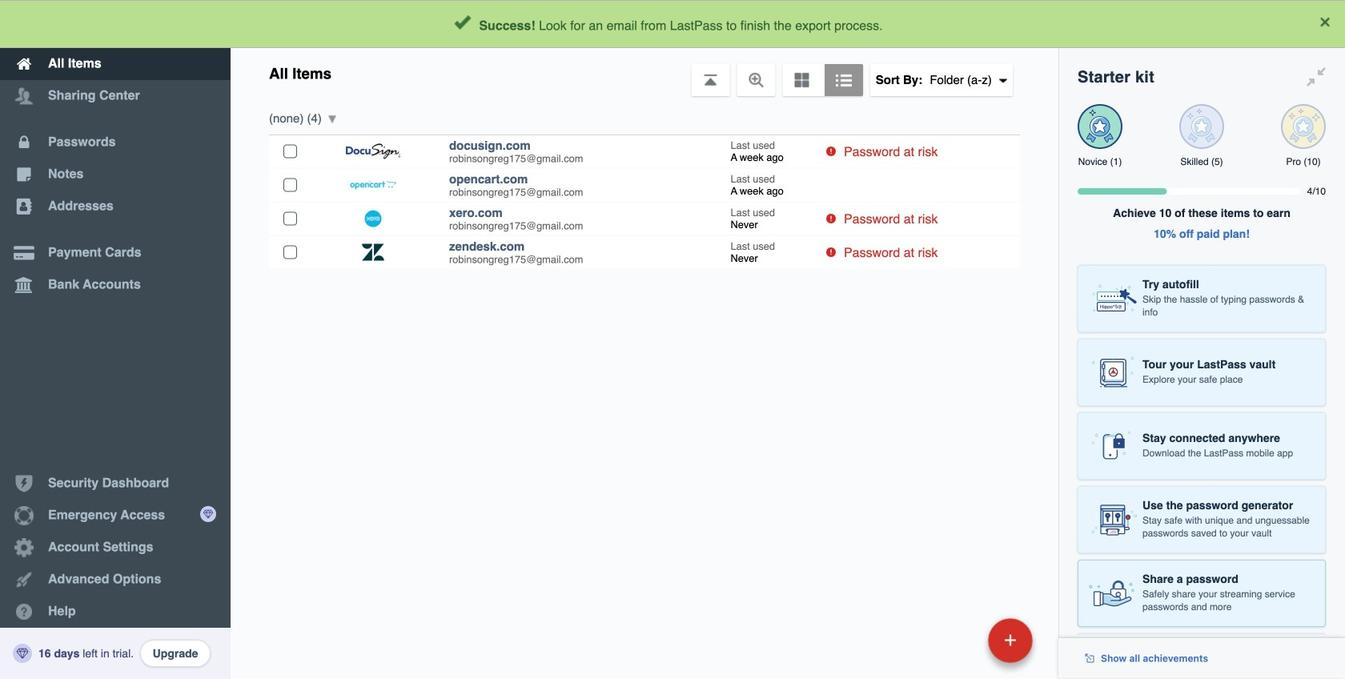 Task type: locate. For each thing, give the bounding box(es) containing it.
new item element
[[878, 617, 1039, 663]]

clear search image
[[386, 6, 418, 42]]

alert
[[0, 0, 1345, 48]]



Task type: describe. For each thing, give the bounding box(es) containing it.
Search search field
[[386, 6, 1026, 42]]

main navigation navigation
[[0, 0, 231, 679]]

vault options navigation
[[231, 48, 1059, 96]]

new item navigation
[[878, 613, 1043, 679]]

search my vault text field
[[386, 6, 1026, 42]]



Task type: vqa. For each thing, say whether or not it's contained in the screenshot.
LastPass image
no



